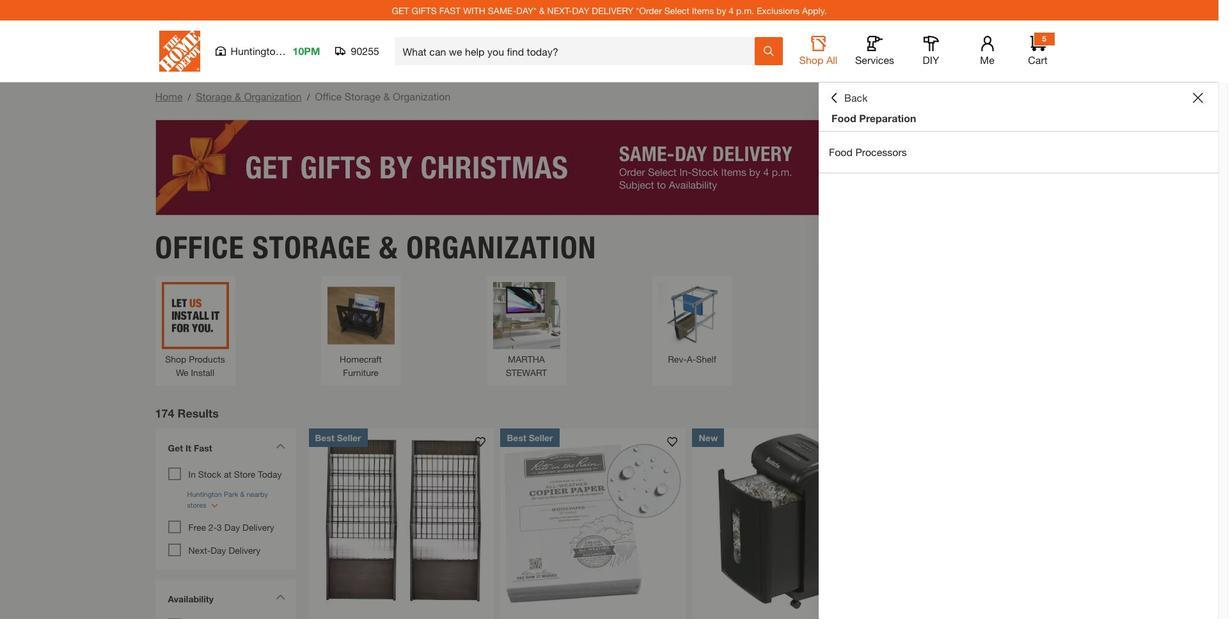Task type: locate. For each thing, give the bounding box(es) containing it.
1 vertical spatial food
[[829, 146, 853, 158]]

martha
[[508, 354, 545, 364]]

best seller for all-weather 8-1/2 in. x 11 in. 20 lbs. bulk copier paper, white (500-sheet pack) image
[[507, 432, 553, 443]]

2 best from the left
[[507, 432, 527, 443]]

day
[[224, 522, 240, 533], [211, 545, 226, 556]]

shop for shop all
[[800, 54, 824, 66]]

diy button
[[911, 36, 952, 67]]

food preparation
[[832, 112, 917, 124]]

2 seller from the left
[[529, 432, 553, 443]]

1 horizontal spatial shop
[[800, 54, 824, 66]]

office storage & organization
[[155, 229, 597, 266]]

get
[[168, 442, 183, 453]]

0 horizontal spatial seller
[[337, 432, 361, 443]]

/
[[188, 92, 191, 102], [307, 92, 310, 102]]

next-
[[188, 545, 211, 556]]

0 vertical spatial day
[[224, 522, 240, 533]]

store
[[234, 469, 255, 480]]

174 results
[[155, 406, 219, 420]]

delivery right 3
[[243, 522, 274, 533]]

0 vertical spatial office
[[315, 90, 342, 102]]

fast
[[439, 5, 461, 16]]

0 vertical spatial shop
[[800, 54, 824, 66]]

food inside 'menu'
[[829, 146, 853, 158]]

shop up we
[[165, 354, 186, 364]]

1 vertical spatial shop
[[165, 354, 186, 364]]

&
[[539, 5, 545, 16], [235, 90, 241, 102], [384, 90, 390, 102], [379, 229, 398, 266]]

shop products we install image
[[162, 282, 229, 349]]

1 horizontal spatial seller
[[529, 432, 553, 443]]

1 vertical spatial day
[[211, 545, 226, 556]]

free 2-3 day delivery
[[188, 522, 274, 533]]

office
[[315, 90, 342, 102], [155, 229, 244, 266]]

/ down 10pm
[[307, 92, 310, 102]]

delivery
[[243, 522, 274, 533], [229, 545, 261, 556]]

0 vertical spatial food
[[832, 112, 857, 124]]

shop all button
[[798, 36, 839, 67]]

2 best seller from the left
[[507, 432, 553, 443]]

free 2-3 day delivery link
[[188, 522, 274, 533]]

gifts
[[412, 5, 437, 16]]

delivery down the "free 2-3 day delivery" "link" at left bottom
[[229, 545, 261, 556]]

huntington
[[231, 45, 281, 57]]

food processors menu
[[819, 132, 1219, 173]]

seller
[[337, 432, 361, 443], [529, 432, 553, 443]]

best for all-weather 8-1/2 in. x 11 in. 20 lbs. bulk copier paper, white (500-sheet pack) image
[[507, 432, 527, 443]]

1 horizontal spatial best seller
[[507, 432, 553, 443]]

0 vertical spatial delivery
[[243, 522, 274, 533]]

day down 3
[[211, 545, 226, 556]]

homecraft furniture image
[[327, 282, 394, 349]]

food left 'processors'
[[829, 146, 853, 158]]

0 horizontal spatial office
[[155, 229, 244, 266]]

best seller
[[315, 432, 361, 443], [507, 432, 553, 443]]

results
[[178, 406, 219, 420]]

food for food processors
[[829, 146, 853, 158]]

processors
[[856, 146, 907, 158]]

food down back button
[[832, 112, 857, 124]]

get gifts fast with same-day* & next-day delivery *order select items by 4 p.m. exclusions apply.
[[392, 5, 827, 16]]

food
[[832, 112, 857, 124], [829, 146, 853, 158]]

day
[[572, 5, 590, 16]]

best
[[315, 432, 335, 443], [507, 432, 527, 443]]

1 best from the left
[[315, 432, 335, 443]]

1 horizontal spatial best
[[507, 432, 527, 443]]

0 horizontal spatial best seller
[[315, 432, 361, 443]]

1 vertical spatial office
[[155, 229, 244, 266]]

90255 button
[[336, 45, 380, 58]]

rev-
[[668, 354, 687, 364]]

stewart
[[506, 367, 547, 378]]

get
[[392, 5, 409, 16]]

shop inside shop products we install
[[165, 354, 186, 364]]

wooden free standing 6-tier display literature brochure magazine rack in black (2-pack) image
[[309, 428, 494, 614]]

next-day delivery link
[[188, 545, 261, 556]]

0 horizontal spatial /
[[188, 92, 191, 102]]

cart
[[1028, 54, 1048, 66]]

martha stewart image
[[493, 282, 560, 349]]

0 horizontal spatial shop
[[165, 354, 186, 364]]

shop inside button
[[800, 54, 824, 66]]

install
[[191, 367, 214, 378]]

cart 5
[[1028, 34, 1048, 66]]

1 horizontal spatial /
[[307, 92, 310, 102]]

availability
[[168, 593, 214, 604]]

0 horizontal spatial best
[[315, 432, 335, 443]]

all
[[827, 54, 838, 66]]

organization
[[244, 90, 302, 102], [393, 90, 451, 102], [406, 229, 597, 266]]

apply.
[[802, 5, 827, 16]]

drawer close image
[[1193, 93, 1204, 103]]

next-day delivery
[[188, 545, 261, 556]]

shop products we install
[[165, 354, 225, 378]]

1 horizontal spatial office
[[315, 90, 342, 102]]

shop left all
[[800, 54, 824, 66]]

day right 3
[[224, 522, 240, 533]]

feedback link image
[[1211, 216, 1229, 285]]

3
[[217, 522, 222, 533]]

the home depot logo image
[[159, 31, 200, 72]]

1 seller from the left
[[337, 432, 361, 443]]

delivery
[[592, 5, 634, 16]]

1 vertical spatial delivery
[[229, 545, 261, 556]]

get it fast
[[168, 442, 212, 453]]

select
[[665, 5, 690, 16]]

174
[[155, 406, 174, 420]]

get it fast link
[[162, 435, 290, 464]]

What can we help you find today? search field
[[403, 38, 754, 65]]

it
[[186, 442, 191, 453]]

in
[[188, 469, 196, 480]]

best seller for wooden free standing 6-tier display literature brochure magazine rack in black (2-pack) image
[[315, 432, 361, 443]]

storage & organization link
[[196, 90, 302, 102]]

1 best seller from the left
[[315, 432, 361, 443]]

free
[[188, 522, 206, 533]]

services button
[[855, 36, 895, 67]]

shop
[[800, 54, 824, 66], [165, 354, 186, 364]]

/ right home at the left of page
[[188, 92, 191, 102]]

preparation
[[860, 112, 917, 124]]

seller for wooden free standing 6-tier display literature brochure magazine rack in black (2-pack) image
[[337, 432, 361, 443]]

shop for shop products we install
[[165, 354, 186, 364]]

all-weather 8-1/2 in. x 11 in. 20 lbs. bulk copier paper, white (500-sheet pack) image
[[501, 428, 686, 614]]

storage
[[196, 90, 232, 102], [345, 90, 381, 102], [253, 229, 371, 266]]

new
[[699, 432, 718, 443]]



Task type: describe. For each thing, give the bounding box(es) containing it.
10pm
[[293, 45, 320, 57]]

items
[[692, 5, 714, 16]]

diy
[[923, 54, 940, 66]]

5
[[1042, 34, 1047, 44]]

2 / from the left
[[307, 92, 310, 102]]

me
[[980, 54, 995, 66]]

today
[[258, 469, 282, 480]]

by
[[717, 5, 727, 16]]

exclusions
[[757, 5, 800, 16]]

in stock at store today link
[[188, 469, 282, 480]]

martha stewart link
[[493, 282, 560, 379]]

4
[[729, 5, 734, 16]]

next-
[[547, 5, 572, 16]]

rev-a-shelf link
[[659, 282, 726, 366]]

at
[[224, 469, 232, 480]]

shop products we install link
[[162, 282, 229, 379]]

homecraft furniture link
[[327, 282, 394, 379]]

back button
[[829, 92, 868, 104]]

products
[[189, 354, 225, 364]]

in stock at store today
[[188, 469, 282, 480]]

a-
[[687, 354, 696, 364]]

home link
[[155, 90, 183, 102]]

furniture
[[343, 367, 379, 378]]

sponsored banner image
[[155, 120, 1064, 216]]

homecraft
[[340, 354, 382, 364]]

fast
[[194, 442, 212, 453]]

me button
[[967, 36, 1008, 67]]

availability link
[[162, 586, 290, 615]]

1 / from the left
[[188, 92, 191, 102]]

we
[[176, 367, 189, 378]]

90255
[[351, 45, 379, 57]]

shop all
[[800, 54, 838, 66]]

food processors
[[829, 146, 907, 158]]

day*
[[516, 5, 537, 16]]

park
[[284, 45, 305, 57]]

home / storage & organization / office storage & organization
[[155, 90, 451, 102]]

martha stewart
[[506, 354, 547, 378]]

stock
[[198, 469, 221, 480]]

with
[[463, 5, 486, 16]]

rev a shelf image
[[659, 282, 726, 349]]

services
[[855, 54, 895, 66]]

rev-a-shelf
[[668, 354, 717, 364]]

homecraft furniture
[[340, 354, 382, 378]]

shelf
[[696, 354, 717, 364]]

30 l/7.9 gal. paper shredder cross cut document shredder for credit card/cd/junk mail shredder for office home image
[[693, 428, 878, 614]]

food processors link
[[819, 132, 1219, 173]]

2-
[[209, 522, 217, 533]]

best for wooden free standing 6-tier display literature brochure magazine rack in black (2-pack) image
[[315, 432, 335, 443]]

seller for all-weather 8-1/2 in. x 11 in. 20 lbs. bulk copier paper, white (500-sheet pack) image
[[529, 432, 553, 443]]

same-
[[488, 5, 516, 16]]

huntington park
[[231, 45, 305, 57]]

back
[[845, 92, 868, 104]]

*order
[[636, 5, 662, 16]]

food for food preparation
[[832, 112, 857, 124]]

p.m.
[[736, 5, 754, 16]]

home
[[155, 90, 183, 102]]



Task type: vqa. For each thing, say whether or not it's contained in the screenshot.
the great
no



